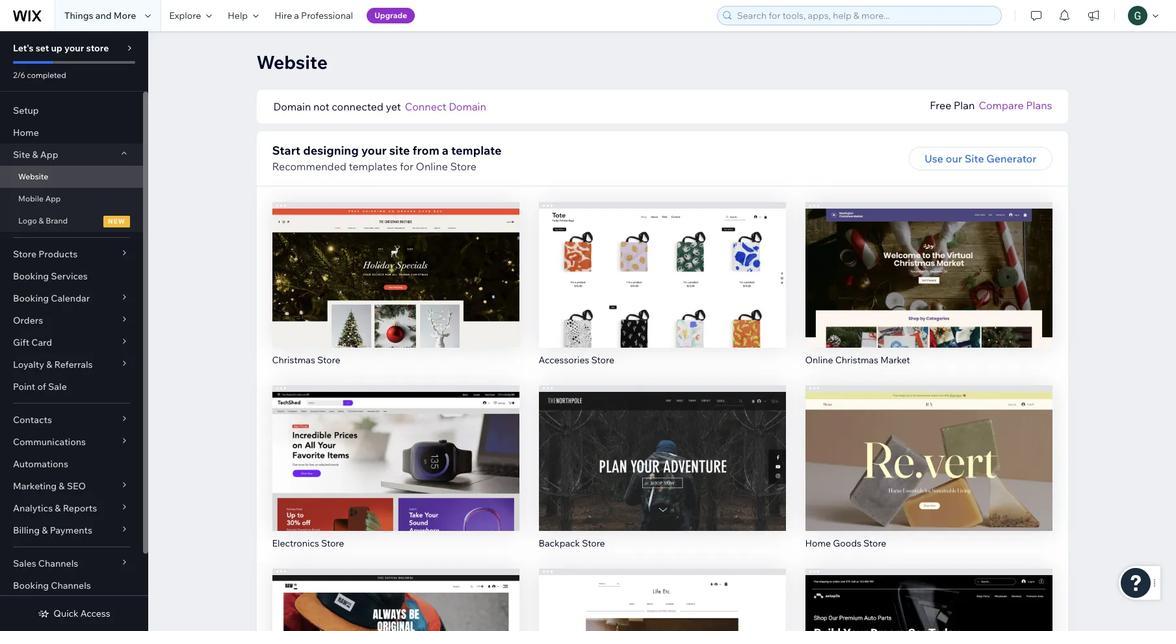 Task type: describe. For each thing, give the bounding box(es) containing it.
services
[[51, 271, 88, 282]]

1 vertical spatial online
[[806, 354, 834, 366]]

billing
[[13, 525, 40, 537]]

2 domain from the left
[[449, 100, 487, 113]]

booking services link
[[0, 265, 143, 287]]

1 horizontal spatial website
[[257, 51, 328, 74]]

electronics
[[272, 538, 319, 549]]

setup
[[13, 105, 39, 116]]

recommended
[[272, 160, 347, 173]]

logo & brand
[[18, 216, 68, 226]]

communications
[[13, 436, 86, 448]]

domain not connected yet connect domain
[[274, 100, 487, 113]]

contacts
[[13, 414, 52, 426]]

Search for tools, apps, help & more... field
[[733, 7, 998, 25]]

christmas store
[[272, 354, 340, 366]]

payments
[[50, 525, 92, 537]]

online christmas market
[[806, 354, 911, 366]]

from
[[413, 143, 440, 158]]

marketing & seo button
[[0, 475, 143, 498]]

orders button
[[0, 310, 143, 332]]

analytics & reports
[[13, 503, 97, 515]]

plans
[[1027, 99, 1053, 112]]

mobile app link
[[0, 188, 143, 210]]

marketing
[[13, 481, 57, 492]]

hire a professional link
[[267, 0, 361, 31]]

help button
[[220, 0, 267, 31]]

1 christmas from the left
[[272, 354, 315, 366]]

home for home
[[13, 127, 39, 139]]

generator
[[987, 152, 1037, 165]]

connect domain button
[[405, 99, 487, 114]]

edit for electronics store
[[386, 441, 406, 454]]

gift card
[[13, 337, 52, 349]]

use
[[925, 152, 944, 165]]

upgrade
[[375, 10, 407, 20]]

reports
[[63, 503, 97, 515]]

edit button for christmas store
[[368, 253, 423, 276]]

quick
[[54, 608, 78, 620]]

new
[[108, 217, 126, 226]]

home link
[[0, 122, 143, 144]]

billing & payments
[[13, 525, 92, 537]]

billing & payments button
[[0, 520, 143, 542]]

store products
[[13, 248, 78, 260]]

let's set up your store
[[13, 42, 109, 54]]

hire
[[275, 10, 292, 21]]

edit for backpack store
[[653, 441, 672, 454]]

for
[[400, 160, 414, 173]]

compare
[[979, 99, 1024, 112]]

use our site generator
[[925, 152, 1037, 165]]

setup link
[[0, 100, 143, 122]]

loyalty & referrals button
[[0, 354, 143, 376]]

home goods store
[[806, 538, 887, 549]]

app inside popup button
[[40, 149, 58, 161]]

website inside sidebar element
[[18, 172, 48, 181]]

view for christmas store
[[384, 285, 408, 298]]

connected
[[332, 100, 384, 113]]

booking for booking channels
[[13, 580, 49, 592]]

gift
[[13, 337, 29, 349]]

analytics & reports button
[[0, 498, 143, 520]]

site
[[389, 143, 410, 158]]

sales channels button
[[0, 553, 143, 575]]

& for site
[[32, 149, 38, 161]]

store inside start designing your site from a template recommended templates for online store
[[450, 160, 477, 173]]

site inside button
[[965, 152, 985, 165]]

quick access
[[54, 608, 110, 620]]

logo
[[18, 216, 37, 226]]

point of sale
[[13, 381, 67, 393]]

sales channels
[[13, 558, 78, 570]]

free
[[930, 99, 952, 112]]

analytics
[[13, 503, 53, 515]]

site & app
[[13, 149, 58, 161]]

contacts button
[[0, 409, 143, 431]]

2/6
[[13, 70, 25, 80]]

& for analytics
[[55, 503, 61, 515]]

edit button for accessories store
[[635, 253, 690, 276]]

backpack
[[539, 538, 580, 549]]

view for electronics store
[[384, 469, 408, 482]]

site inside popup button
[[13, 149, 30, 161]]

& for marketing
[[59, 481, 65, 492]]

access
[[81, 608, 110, 620]]

point
[[13, 381, 35, 393]]

booking channels
[[13, 580, 91, 592]]

sidebar element
[[0, 31, 148, 632]]

free plan compare plans
[[930, 99, 1053, 112]]

compare plans button
[[979, 98, 1053, 113]]

more
[[114, 10, 136, 21]]

view button for backpack store
[[635, 464, 690, 487]]

booking for booking calendar
[[13, 293, 49, 304]]

booking calendar button
[[0, 287, 143, 310]]

& for billing
[[42, 525, 48, 537]]



Task type: vqa. For each thing, say whether or not it's contained in the screenshot.
Goods
yes



Task type: locate. For each thing, give the bounding box(es) containing it.
booking down store products
[[13, 271, 49, 282]]

2 christmas from the left
[[836, 354, 879, 366]]

edit
[[386, 258, 406, 271], [653, 258, 672, 271], [919, 258, 939, 271], [386, 441, 406, 454], [653, 441, 672, 454], [919, 441, 939, 454]]

mobile
[[18, 194, 44, 204]]

communications button
[[0, 431, 143, 453]]

1 booking from the top
[[13, 271, 49, 282]]

domain left not
[[274, 100, 311, 113]]

view for home goods store
[[917, 469, 941, 482]]

things and more
[[64, 10, 136, 21]]

view button for christmas store
[[368, 280, 423, 304]]

edit button for backpack store
[[635, 436, 690, 460]]

channels for sales channels
[[38, 558, 78, 570]]

store products button
[[0, 243, 143, 265]]

card
[[31, 337, 52, 349]]

site down "setup"
[[13, 149, 30, 161]]

channels down sales channels 'dropdown button'
[[51, 580, 91, 592]]

a right hire
[[294, 10, 299, 21]]

0 horizontal spatial home
[[13, 127, 39, 139]]

accessories
[[539, 354, 590, 366]]

& down home link
[[32, 149, 38, 161]]

explore
[[169, 10, 201, 21]]

view for online christmas market
[[917, 285, 941, 298]]

edit button for home goods store
[[902, 436, 956, 460]]

view button for online christmas market
[[901, 280, 957, 304]]

help
[[228, 10, 248, 21]]

and
[[95, 10, 112, 21]]

a inside start designing your site from a template recommended templates for online store
[[442, 143, 449, 158]]

domain
[[274, 100, 311, 113], [449, 100, 487, 113]]

site & app button
[[0, 144, 143, 166]]

a right from
[[442, 143, 449, 158]]

edit button
[[368, 253, 423, 276], [635, 253, 690, 276], [902, 253, 956, 276], [368, 436, 423, 460], [635, 436, 690, 460], [902, 436, 956, 460]]

3 booking from the top
[[13, 580, 49, 592]]

sales
[[13, 558, 36, 570]]

plan
[[954, 99, 975, 112]]

designing
[[303, 143, 359, 158]]

set
[[36, 42, 49, 54]]

templates
[[349, 160, 398, 173]]

your inside sidebar element
[[64, 42, 84, 54]]

accessories store
[[539, 354, 615, 366]]

start designing your site from a template recommended templates for online store
[[272, 143, 502, 173]]

online inside start designing your site from a template recommended templates for online store
[[416, 160, 448, 173]]

&
[[32, 149, 38, 161], [39, 216, 44, 226], [46, 359, 52, 371], [59, 481, 65, 492], [55, 503, 61, 515], [42, 525, 48, 537]]

1 horizontal spatial your
[[361, 143, 387, 158]]

completed
[[27, 70, 66, 80]]

0 vertical spatial website
[[257, 51, 328, 74]]

1 domain from the left
[[274, 100, 311, 113]]

app right mobile
[[45, 194, 61, 204]]

professional
[[301, 10, 353, 21]]

christmas
[[272, 354, 315, 366], [836, 354, 879, 366]]

website down hire
[[257, 51, 328, 74]]

view for backpack store
[[650, 469, 675, 482]]

a inside hire a professional link
[[294, 10, 299, 21]]

edit button for online christmas market
[[902, 253, 956, 276]]

& right billing
[[42, 525, 48, 537]]

booking inside dropdown button
[[13, 293, 49, 304]]

0 vertical spatial app
[[40, 149, 58, 161]]

your up templates on the left of the page
[[361, 143, 387, 158]]

your right up
[[64, 42, 84, 54]]

calendar
[[51, 293, 90, 304]]

electronics store
[[272, 538, 344, 549]]

1 vertical spatial a
[[442, 143, 449, 158]]

1 horizontal spatial home
[[806, 538, 831, 549]]

automations
[[13, 459, 68, 470]]

home left goods
[[806, 538, 831, 549]]

booking calendar
[[13, 293, 90, 304]]

1 horizontal spatial online
[[806, 354, 834, 366]]

backpack store
[[539, 538, 605, 549]]

products
[[39, 248, 78, 260]]

app down home link
[[40, 149, 58, 161]]

our
[[946, 152, 963, 165]]

yet
[[386, 100, 401, 113]]

store
[[86, 42, 109, 54]]

0 vertical spatial online
[[416, 160, 448, 173]]

1 horizontal spatial a
[[442, 143, 449, 158]]

marketing & seo
[[13, 481, 86, 492]]

booking
[[13, 271, 49, 282], [13, 293, 49, 304], [13, 580, 49, 592]]

& right logo
[[39, 216, 44, 226]]

mobile app
[[18, 194, 61, 204]]

edit for accessories store
[[653, 258, 672, 271]]

& for loyalty
[[46, 359, 52, 371]]

channels
[[38, 558, 78, 570], [51, 580, 91, 592]]

edit button for electronics store
[[368, 436, 423, 460]]

automations link
[[0, 453, 143, 475]]

0 vertical spatial a
[[294, 10, 299, 21]]

0 vertical spatial your
[[64, 42, 84, 54]]

hire a professional
[[275, 10, 353, 21]]

loyalty & referrals
[[13, 359, 93, 371]]

1 horizontal spatial christmas
[[836, 354, 879, 366]]

seo
[[67, 481, 86, 492]]

things
[[64, 10, 93, 21]]

home inside sidebar element
[[13, 127, 39, 139]]

& left reports
[[55, 503, 61, 515]]

channels for booking channels
[[51, 580, 91, 592]]

start
[[272, 143, 301, 158]]

& left seo
[[59, 481, 65, 492]]

edit for christmas store
[[386, 258, 406, 271]]

quick access button
[[38, 608, 110, 620]]

website link
[[0, 166, 143, 188]]

0 horizontal spatial online
[[416, 160, 448, 173]]

channels inside booking channels link
[[51, 580, 91, 592]]

goods
[[833, 538, 862, 549]]

market
[[881, 354, 911, 366]]

2 booking from the top
[[13, 293, 49, 304]]

site right our
[[965, 152, 985, 165]]

& for logo
[[39, 216, 44, 226]]

0 horizontal spatial a
[[294, 10, 299, 21]]

home down "setup"
[[13, 127, 39, 139]]

1 vertical spatial your
[[361, 143, 387, 158]]

let's
[[13, 42, 34, 54]]

view
[[384, 285, 408, 298], [917, 285, 941, 298], [384, 469, 408, 482], [650, 469, 675, 482], [917, 469, 941, 482]]

edit for online christmas market
[[919, 258, 939, 271]]

1 horizontal spatial domain
[[449, 100, 487, 113]]

booking down sales on the bottom
[[13, 580, 49, 592]]

app
[[40, 149, 58, 161], [45, 194, 61, 204]]

0 horizontal spatial domain
[[274, 100, 311, 113]]

view button for electronics store
[[368, 464, 423, 487]]

template
[[451, 143, 502, 158]]

channels inside sales channels 'dropdown button'
[[38, 558, 78, 570]]

view button for home goods store
[[901, 464, 957, 487]]

1 vertical spatial home
[[806, 538, 831, 549]]

booking for booking services
[[13, 271, 49, 282]]

referrals
[[54, 359, 93, 371]]

0 horizontal spatial website
[[18, 172, 48, 181]]

booking channels link
[[0, 575, 143, 597]]

up
[[51, 42, 62, 54]]

channels up booking channels
[[38, 558, 78, 570]]

edit for home goods store
[[919, 441, 939, 454]]

point of sale link
[[0, 376, 143, 398]]

0 vertical spatial booking
[[13, 271, 49, 282]]

2 vertical spatial booking
[[13, 580, 49, 592]]

website
[[257, 51, 328, 74], [18, 172, 48, 181]]

& right loyalty
[[46, 359, 52, 371]]

1 vertical spatial channels
[[51, 580, 91, 592]]

home
[[13, 127, 39, 139], [806, 538, 831, 549]]

1 vertical spatial app
[[45, 194, 61, 204]]

0 vertical spatial home
[[13, 127, 39, 139]]

1 vertical spatial website
[[18, 172, 48, 181]]

1 vertical spatial booking
[[13, 293, 49, 304]]

home for home goods store
[[806, 538, 831, 549]]

domain right "connect"
[[449, 100, 487, 113]]

0 horizontal spatial your
[[64, 42, 84, 54]]

0 horizontal spatial site
[[13, 149, 30, 161]]

loyalty
[[13, 359, 44, 371]]

booking up the orders
[[13, 293, 49, 304]]

of
[[37, 381, 46, 393]]

0 vertical spatial channels
[[38, 558, 78, 570]]

store inside 'dropdown button'
[[13, 248, 36, 260]]

1 horizontal spatial site
[[965, 152, 985, 165]]

website down "site & app" on the top left of page
[[18, 172, 48, 181]]

orders
[[13, 315, 43, 327]]

booking services
[[13, 271, 88, 282]]

your inside start designing your site from a template recommended templates for online store
[[361, 143, 387, 158]]

0 horizontal spatial christmas
[[272, 354, 315, 366]]



